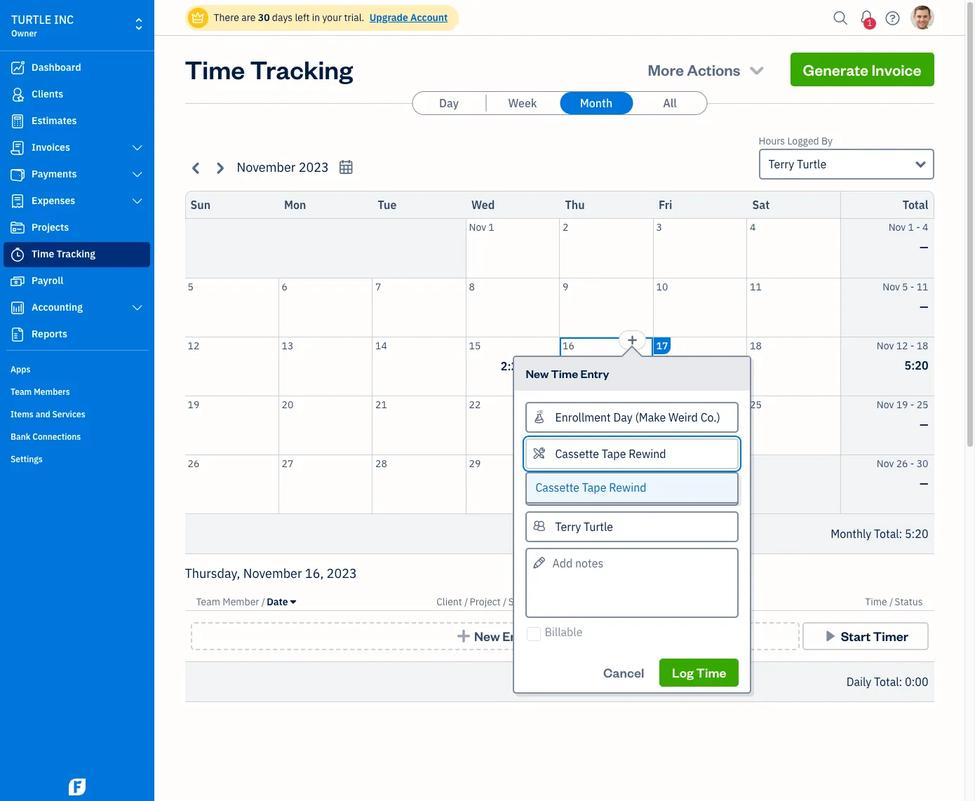 Task type: locate. For each thing, give the bounding box(es) containing it.
- for nov 12 - 18 5:20
[[911, 339, 915, 352]]

monthly total : 5:20
[[831, 527, 929, 541]]

1 horizontal spatial 1
[[868, 18, 873, 28]]

timer image
[[9, 248, 26, 262]]

11 down 4 button in the top right of the page
[[750, 280, 762, 293]]

- for nov 1 - 4 —
[[917, 221, 921, 234]]

november 2023
[[237, 159, 329, 175]]

1 vertical spatial entry
[[503, 628, 535, 644]]

25
[[750, 398, 762, 411], [917, 398, 929, 411]]

chevron large down image left sun
[[131, 196, 144, 207]]

23
[[563, 398, 575, 411]]

11 inside button
[[750, 280, 762, 293]]

0 horizontal spatial time tracking
[[32, 248, 95, 260]]

2023 left choose a date image
[[299, 159, 329, 175]]

nov for nov 12 - 18 5:20
[[877, 339, 895, 352]]

time tracking down days
[[185, 53, 353, 86]]

chevron large down image inside accounting link
[[131, 303, 144, 314]]

time right 'timer' image
[[32, 248, 54, 260]]

team members link
[[4, 381, 150, 402]]

3 — from the top
[[920, 417, 929, 431]]

nov inside nov 1 - 4 —
[[889, 221, 906, 234]]

chevron large down image
[[131, 143, 144, 154], [131, 196, 144, 207]]

- inside nov 1 - 4 —
[[917, 221, 921, 234]]

1 25 from the left
[[750, 398, 762, 411]]

19 inside 'button'
[[188, 398, 200, 411]]

5 button
[[185, 278, 278, 337]]

1 vertical spatial chevron large down image
[[131, 303, 144, 314]]

30 down nov 19 - 25 —
[[917, 457, 929, 470]]

0 horizontal spatial 4
[[750, 221, 756, 234]]

5:20 down nov 26 - 30 —
[[906, 527, 929, 541]]

1 vertical spatial chevron large down image
[[131, 196, 144, 207]]

invoices link
[[4, 135, 150, 161]]

2 18 from the left
[[917, 339, 929, 352]]

1 4 from the left
[[750, 221, 756, 234]]

/ left the date
[[262, 596, 265, 609]]

cassette tape rewind list box
[[527, 473, 738, 502]]

0 vertical spatial new
[[526, 366, 549, 381]]

choose a date image
[[338, 159, 354, 175]]

1 vertical spatial time tracking
[[32, 248, 95, 260]]

total for monthly total
[[875, 527, 900, 541]]

14 button
[[373, 337, 466, 396]]

chevron large down image for payments
[[131, 169, 144, 180]]

1 vertical spatial total
[[875, 527, 900, 541]]

1 vertical spatial :
[[900, 675, 903, 689]]

new right plus icon
[[475, 628, 500, 644]]

1 horizontal spatial 30
[[563, 457, 575, 470]]

search image
[[830, 7, 853, 28]]

1 inside nov 1 - 4 —
[[909, 221, 915, 234]]

— up nov 5 - 11 —
[[920, 240, 929, 254]]

start timer
[[841, 628, 909, 644]]

25 button
[[748, 396, 841, 455]]

nov inside nov 12 - 18 5:20
[[877, 339, 895, 352]]

12 inside button
[[188, 339, 200, 352]]

/ left service
[[503, 596, 507, 609]]

expense image
[[9, 194, 26, 208]]

- inside nov 5 - 11 —
[[911, 280, 915, 293]]

18 down nov 5 - 11 —
[[917, 339, 929, 352]]

dashboard image
[[9, 61, 26, 75]]

main element
[[0, 0, 190, 802]]

0 vertical spatial november
[[237, 159, 296, 175]]

2 26 from the left
[[897, 457, 909, 470]]

1 — from the top
[[920, 240, 929, 254]]

1 chevron large down image from the top
[[131, 169, 144, 180]]

0 vertical spatial chevron large down image
[[131, 143, 144, 154]]

- inside nov 26 - 30 —
[[911, 457, 915, 470]]

2023 right 16,
[[327, 566, 357, 582]]

1 vertical spatial tracking
[[57, 248, 95, 260]]

0 vertical spatial tracking
[[250, 53, 353, 86]]

nov inside button
[[469, 221, 486, 234]]

team down apps
[[11, 387, 32, 397]]

19 inside nov 19 - 25 —
[[897, 398, 909, 411]]

: for daily total
[[900, 675, 903, 689]]

3:00
[[688, 359, 712, 373]]

client image
[[9, 88, 26, 102]]

0 vertical spatial :
[[900, 527, 903, 541]]

november up the date
[[243, 566, 302, 582]]

15
[[469, 339, 481, 352]]

4
[[750, 221, 756, 234], [923, 221, 929, 234]]

1 vertical spatial team
[[196, 596, 220, 609]]

tracking down left
[[250, 53, 353, 86]]

time down there at the left top of page
[[185, 53, 245, 86]]

19 down 12 button
[[188, 398, 200, 411]]

26
[[188, 457, 200, 470], [897, 457, 909, 470]]

nov inside nov 19 - 25 —
[[877, 398, 895, 411]]

1 : from the top
[[900, 527, 903, 541]]

- inside nov 19 - 25 —
[[911, 398, 915, 411]]

daily
[[847, 675, 872, 689]]

0 horizontal spatial 11
[[750, 280, 762, 293]]

2 25 from the left
[[917, 398, 929, 411]]

invoice image
[[9, 141, 26, 155]]

Add a client or project text field
[[527, 403, 738, 431]]

Add notes text field
[[526, 548, 739, 618]]

1 horizontal spatial 5
[[903, 280, 909, 293]]

inc
[[54, 13, 74, 27]]

nov for nov 5 - 11 —
[[883, 280, 900, 293]]

— inside nov 5 - 11 —
[[920, 299, 929, 313]]

0 vertical spatial entry
[[581, 366, 610, 381]]

nov up nov 5 - 11 —
[[889, 221, 906, 234]]

account
[[411, 11, 448, 24]]

date link
[[267, 596, 296, 609]]

1 vertical spatial new
[[475, 628, 500, 644]]

24
[[657, 398, 668, 411]]

clients
[[32, 88, 63, 100]]

bank
[[11, 432, 31, 442]]

team down 'thursday,'
[[196, 596, 220, 609]]

tue
[[378, 198, 397, 212]]

14
[[376, 339, 387, 352]]

new time entry
[[526, 366, 610, 381]]

total right 'daily'
[[875, 675, 900, 689]]

25 down 18 button
[[750, 398, 762, 411]]

- for nov 26 - 30 —
[[911, 457, 915, 470]]

2 chevron large down image from the top
[[131, 196, 144, 207]]

30
[[258, 11, 270, 24], [563, 457, 575, 470], [917, 457, 929, 470]]

0 vertical spatial chevron large down image
[[131, 169, 144, 180]]

Duration text field
[[526, 475, 739, 506]]

nov inside nov 26 - 30 —
[[877, 457, 895, 470]]

0 vertical spatial team
[[11, 387, 32, 397]]

4 — from the top
[[920, 476, 929, 490]]

chevron large down image
[[131, 169, 144, 180], [131, 303, 144, 314]]

hours
[[759, 135, 786, 147]]

settings link
[[4, 449, 150, 470]]

1 26 from the left
[[188, 457, 200, 470]]

nov 1
[[469, 221, 495, 234]]

/ left status on the bottom right of the page
[[890, 596, 894, 609]]

5 inside 5 button
[[188, 280, 194, 293]]

9 button
[[560, 278, 653, 337]]

26 inside nov 26 - 30 —
[[897, 457, 909, 470]]

0 vertical spatial 5:20
[[905, 358, 929, 372]]

2 11 from the left
[[917, 280, 929, 293]]

wed
[[472, 198, 495, 212]]

1 horizontal spatial 12
[[897, 339, 909, 352]]

Add a service text field
[[527, 440, 738, 468]]

0 horizontal spatial new
[[475, 628, 500, 644]]

- for nov 19 - 25 —
[[911, 398, 915, 411]]

daily total : 0:00
[[847, 675, 929, 689]]

1 horizontal spatial 11
[[917, 280, 929, 293]]

25 inside button
[[750, 398, 762, 411]]

caretdown image
[[291, 597, 296, 608]]

cassette tape rewind
[[536, 481, 647, 495]]

30 up cassette
[[563, 457, 575, 470]]

november right next month image
[[237, 159, 296, 175]]

total for daily total
[[875, 675, 900, 689]]

next month image
[[212, 160, 228, 176]]

1 horizontal spatial 25
[[917, 398, 929, 411]]

18 inside button
[[750, 339, 762, 352]]

0 horizontal spatial tracking
[[57, 248, 95, 260]]

1 down wed
[[489, 221, 495, 234]]

1 left go to help image
[[868, 18, 873, 28]]

11 inside nov 5 - 11 —
[[917, 280, 929, 293]]

chart image
[[9, 301, 26, 315]]

chevron large down image down estimates link
[[131, 143, 144, 154]]

project image
[[9, 221, 26, 235]]

25 down nov 12 - 18 5:20 at the top right
[[917, 398, 929, 411]]

12 down 5 button
[[188, 339, 200, 352]]

1 chevron large down image from the top
[[131, 143, 144, 154]]

24 button
[[654, 396, 747, 455]]

5:20 up nov 19 - 25 —
[[905, 358, 929, 372]]

0 horizontal spatial 26
[[188, 457, 200, 470]]

21 button
[[373, 396, 466, 455]]

2 vertical spatial total
[[875, 675, 900, 689]]

tracking down projects link
[[57, 248, 95, 260]]

8
[[469, 280, 475, 293]]

0 horizontal spatial team
[[11, 387, 32, 397]]

time link
[[866, 596, 890, 609]]

1 19 from the left
[[188, 398, 200, 411]]

— inside nov 26 - 30 —
[[920, 476, 929, 490]]

1 horizontal spatial 18
[[917, 339, 929, 352]]

0 horizontal spatial 5
[[188, 280, 194, 293]]

—
[[920, 240, 929, 254], [920, 299, 929, 313], [920, 417, 929, 431], [920, 476, 929, 490]]

— inside nov 19 - 25 —
[[920, 417, 929, 431]]

chevron large down image down payroll link
[[131, 303, 144, 314]]

17
[[657, 339, 668, 352]]

chevron large down image for expenses
[[131, 196, 144, 207]]

note link
[[548, 596, 570, 609]]

/ right client
[[465, 596, 468, 609]]

items and services link
[[4, 404, 150, 425]]

1 horizontal spatial tracking
[[250, 53, 353, 86]]

0 horizontal spatial 25
[[750, 398, 762, 411]]

items and services
[[11, 409, 85, 420]]

16,
[[305, 566, 324, 582]]

/ left the note
[[543, 596, 547, 609]]

expenses link
[[4, 189, 150, 214]]

fri
[[659, 198, 673, 212]]

month
[[580, 96, 613, 110]]

: for monthly total
[[900, 527, 903, 541]]

nov down nov 19 - 25 —
[[877, 457, 895, 470]]

2 button
[[560, 219, 653, 278]]

0 horizontal spatial entry
[[503, 628, 535, 644]]

1 11 from the left
[[750, 280, 762, 293]]

2 19 from the left
[[897, 398, 909, 411]]

5 inside nov 5 - 11 —
[[903, 280, 909, 293]]

turtle inc owner
[[11, 13, 74, 39]]

terry turtle
[[769, 157, 827, 171]]

0 vertical spatial time tracking
[[185, 53, 353, 86]]

11 button
[[748, 278, 841, 337]]

team for team members
[[11, 387, 32, 397]]

2 12 from the left
[[897, 339, 909, 352]]

time inside button
[[697, 665, 727, 681]]

1 vertical spatial 5:20
[[906, 527, 929, 541]]

1 horizontal spatial team
[[196, 596, 220, 609]]

apps
[[11, 364, 31, 375]]

1 12 from the left
[[188, 339, 200, 352]]

nov down wed
[[469, 221, 486, 234]]

total up nov 1 - 4 —
[[903, 198, 929, 212]]

1 horizontal spatial time tracking
[[185, 53, 353, 86]]

30 right are
[[258, 11, 270, 24]]

26 down nov 19 - 25 —
[[897, 457, 909, 470]]

1 inside button
[[489, 221, 495, 234]]

— up the monthly total : 5:20
[[920, 476, 929, 490]]

chevrondown image
[[748, 60, 767, 79]]

more
[[648, 60, 684, 79]]

12 button
[[185, 337, 278, 396]]

0 horizontal spatial 1
[[489, 221, 495, 234]]

11 down nov 1 - 4 —
[[917, 280, 929, 293]]

1 horizontal spatial 26
[[897, 457, 909, 470]]

12
[[188, 339, 200, 352], [897, 339, 909, 352]]

: right monthly
[[900, 527, 903, 541]]

12 down nov 5 - 11 —
[[897, 339, 909, 352]]

time right log
[[697, 665, 727, 681]]

2 chevron large down image from the top
[[131, 303, 144, 314]]

turtle
[[11, 13, 51, 27]]

trial.
[[344, 11, 365, 24]]

— inside nov 1 - 4 —
[[920, 240, 929, 254]]

dashboard link
[[4, 55, 150, 81]]

2
[[563, 221, 569, 234]]

chevron large down image left previous month icon
[[131, 169, 144, 180]]

2 4 from the left
[[923, 221, 929, 234]]

time tracking down projects link
[[32, 248, 95, 260]]

0 horizontal spatial 12
[[188, 339, 200, 352]]

all
[[663, 96, 677, 110]]

2 horizontal spatial 30
[[917, 457, 929, 470]]

1 5 from the left
[[188, 280, 194, 293]]

2 : from the top
[[900, 675, 903, 689]]

team inside main element
[[11, 387, 32, 397]]

tape
[[582, 481, 607, 495]]

nov down nov 12 - 18 5:20 at the top right
[[877, 398, 895, 411]]

go to help image
[[882, 7, 904, 28]]

1 horizontal spatial new
[[526, 366, 549, 381]]

— up nov 12 - 18 5:20 at the top right
[[920, 299, 929, 313]]

total right monthly
[[875, 527, 900, 541]]

new
[[526, 366, 549, 381], [475, 628, 500, 644]]

previous month image
[[188, 160, 205, 176]]

2 5 from the left
[[903, 280, 909, 293]]

nov
[[469, 221, 486, 234], [889, 221, 906, 234], [883, 280, 900, 293], [877, 339, 895, 352], [877, 398, 895, 411], [877, 457, 895, 470]]

new right 2:20
[[526, 366, 549, 381]]

november
[[237, 159, 296, 175], [243, 566, 302, 582]]

new inside button
[[475, 628, 500, 644]]

0 horizontal spatial 18
[[750, 339, 762, 352]]

project link
[[470, 596, 503, 609]]

18 down 11 button
[[750, 339, 762, 352]]

26 down 19 'button'
[[188, 457, 200, 470]]

1 horizontal spatial 4
[[923, 221, 929, 234]]

1 vertical spatial 2023
[[327, 566, 357, 582]]

: left 0:00 on the right bottom of the page
[[900, 675, 903, 689]]

2 horizontal spatial 1
[[909, 221, 915, 234]]

new for new entry
[[475, 628, 500, 644]]

payment image
[[9, 168, 26, 182]]

day
[[439, 96, 459, 110]]

week link
[[486, 92, 559, 114]]

1 horizontal spatial 19
[[897, 398, 909, 411]]

1 up nov 5 - 11 —
[[909, 221, 915, 234]]

nov down nov 1 - 4 —
[[883, 280, 900, 293]]

1 for nov 1
[[489, 221, 495, 234]]

4 inside button
[[750, 221, 756, 234]]

- inside nov 12 - 18 5:20
[[911, 339, 915, 352]]

— for nov 5 - 11 —
[[920, 299, 929, 313]]

2 — from the top
[[920, 299, 929, 313]]

nov inside nov 5 - 11 —
[[883, 280, 900, 293]]

chevron large down image for invoices
[[131, 143, 144, 154]]

note
[[548, 596, 570, 609]]

0 horizontal spatial 19
[[188, 398, 200, 411]]

Add a team member text field
[[527, 513, 738, 541]]

nov 19 - 25 —
[[877, 398, 929, 431]]

28 button
[[373, 455, 466, 514]]

1 18 from the left
[[750, 339, 762, 352]]

19 down nov 12 - 18 5:20 at the top right
[[897, 398, 909, 411]]

— up nov 26 - 30 —
[[920, 417, 929, 431]]

new entry
[[475, 628, 535, 644]]

1 inside "dropdown button"
[[868, 18, 873, 28]]

time down 16
[[551, 366, 579, 381]]

nov down nov 5 - 11 —
[[877, 339, 895, 352]]

nov for nov 1 - 4 —
[[889, 221, 906, 234]]



Task type: vqa. For each thing, say whether or not it's contained in the screenshot.
check image for Automatically log your regular expenses
no



Task type: describe. For each thing, give the bounding box(es) containing it.
accounting link
[[4, 296, 150, 321]]

16 button
[[560, 337, 653, 396]]

30 inside nov 26 - 30 —
[[917, 457, 929, 470]]

1 for nov 1 - 4 —
[[909, 221, 915, 234]]

— for nov 26 - 30 —
[[920, 476, 929, 490]]

by
[[822, 135, 833, 147]]

nov 26 - 30 —
[[877, 457, 929, 490]]

9
[[563, 280, 569, 293]]

entry inside button
[[503, 628, 535, 644]]

there
[[214, 11, 239, 24]]

services
[[52, 409, 85, 420]]

18 inside nov 12 - 18 5:20
[[917, 339, 929, 352]]

4 inside nov 1 - 4 —
[[923, 221, 929, 234]]

27 button
[[279, 455, 372, 514]]

invoice
[[872, 60, 922, 79]]

date
[[267, 596, 288, 609]]

30 inside "button"
[[563, 457, 575, 470]]

more actions
[[648, 60, 741, 79]]

1 horizontal spatial entry
[[581, 366, 610, 381]]

10 button
[[654, 278, 747, 337]]

payroll link
[[4, 269, 150, 294]]

26 button
[[185, 455, 278, 514]]

apps link
[[4, 359, 150, 380]]

0:00
[[906, 675, 929, 689]]

chevron large down image for accounting
[[131, 303, 144, 314]]

cancel
[[604, 665, 645, 681]]

sat
[[753, 198, 770, 212]]

in
[[312, 11, 320, 24]]

invoices
[[32, 141, 70, 154]]

rewind
[[609, 481, 647, 495]]

play image
[[823, 630, 839, 644]]

accounting
[[32, 301, 83, 314]]

12 inside nov 12 - 18 5:20
[[897, 339, 909, 352]]

more actions button
[[636, 53, 780, 86]]

nov for nov 26 - 30 —
[[877, 457, 895, 470]]

3 / from the left
[[503, 596, 507, 609]]

dashboard
[[32, 61, 81, 74]]

thursday,
[[185, 566, 240, 582]]

sun
[[191, 198, 211, 212]]

26 inside button
[[188, 457, 200, 470]]

— for nov 1 - 4 —
[[920, 240, 929, 254]]

1 / from the left
[[262, 596, 265, 609]]

time left status on the bottom right of the page
[[866, 596, 888, 609]]

crown image
[[191, 10, 205, 25]]

29 button
[[466, 455, 559, 514]]

4 / from the left
[[543, 596, 547, 609]]

reports
[[32, 328, 67, 340]]

0 vertical spatial 2023
[[299, 159, 329, 175]]

25 inside nov 19 - 25 —
[[917, 398, 929, 411]]

clients link
[[4, 82, 150, 107]]

generate invoice
[[803, 60, 922, 79]]

service
[[509, 596, 541, 609]]

freshbooks image
[[66, 779, 88, 796]]

nov for nov 1
[[469, 221, 486, 234]]

4 button
[[748, 219, 841, 278]]

day link
[[413, 92, 486, 114]]

thursday, november 16, 2023
[[185, 566, 357, 582]]

5 / from the left
[[890, 596, 894, 609]]

nov 5 - 11 —
[[883, 280, 929, 313]]

expenses
[[32, 194, 75, 207]]

7
[[376, 280, 381, 293]]

status
[[895, 596, 923, 609]]

week
[[509, 96, 537, 110]]

add a time entry image
[[627, 332, 638, 349]]

payments link
[[4, 162, 150, 187]]

estimate image
[[9, 114, 26, 128]]

1 vertical spatial november
[[243, 566, 302, 582]]

log time
[[673, 665, 727, 681]]

time inside main element
[[32, 248, 54, 260]]

reports link
[[4, 322, 150, 347]]

18 button
[[748, 337, 841, 396]]

projects
[[32, 221, 69, 234]]

19 button
[[185, 396, 278, 455]]

estimates
[[32, 114, 77, 127]]

— for nov 19 - 25 —
[[920, 417, 929, 431]]

upgrade
[[370, 11, 408, 24]]

7 button
[[373, 278, 466, 337]]

settings
[[11, 454, 43, 465]]

projects link
[[4, 216, 150, 241]]

5:20 inside nov 12 - 18 5:20
[[905, 358, 929, 372]]

1 button
[[856, 4, 879, 32]]

2 / from the left
[[465, 596, 468, 609]]

client / project / service / note
[[437, 596, 570, 609]]

22
[[469, 398, 481, 411]]

plus image
[[456, 630, 472, 644]]

time / status
[[866, 596, 923, 609]]

bank connections
[[11, 432, 81, 442]]

time tracking inside main element
[[32, 248, 95, 260]]

project
[[470, 596, 501, 609]]

nov for nov 19 - 25 —
[[877, 398, 895, 411]]

new for new time entry
[[526, 366, 549, 381]]

all link
[[634, 92, 707, 114]]

status link
[[895, 596, 923, 609]]

- for nov 5 - 11 —
[[911, 280, 915, 293]]

nov 1 button
[[466, 219, 559, 278]]

payments
[[32, 168, 77, 180]]

20
[[282, 398, 294, 411]]

start
[[841, 628, 871, 644]]

team member /
[[196, 596, 265, 609]]

0 vertical spatial total
[[903, 198, 929, 212]]

team for team member /
[[196, 596, 220, 609]]

6 button
[[279, 278, 372, 337]]

cancel button
[[591, 659, 657, 687]]

3
[[657, 221, 663, 234]]

turtle
[[797, 157, 827, 171]]

27
[[282, 457, 294, 470]]

22 button
[[466, 396, 559, 455]]

report image
[[9, 328, 26, 342]]

new entry button
[[191, 623, 800, 651]]

30 button
[[560, 455, 653, 514]]

29
[[469, 457, 481, 470]]

0 horizontal spatial 30
[[258, 11, 270, 24]]

28
[[376, 457, 387, 470]]

nov 1 - 4 —
[[889, 221, 929, 254]]

bank connections link
[[4, 426, 150, 447]]

money image
[[9, 274, 26, 289]]

days
[[272, 11, 293, 24]]

tracking inside time tracking link
[[57, 248, 95, 260]]



